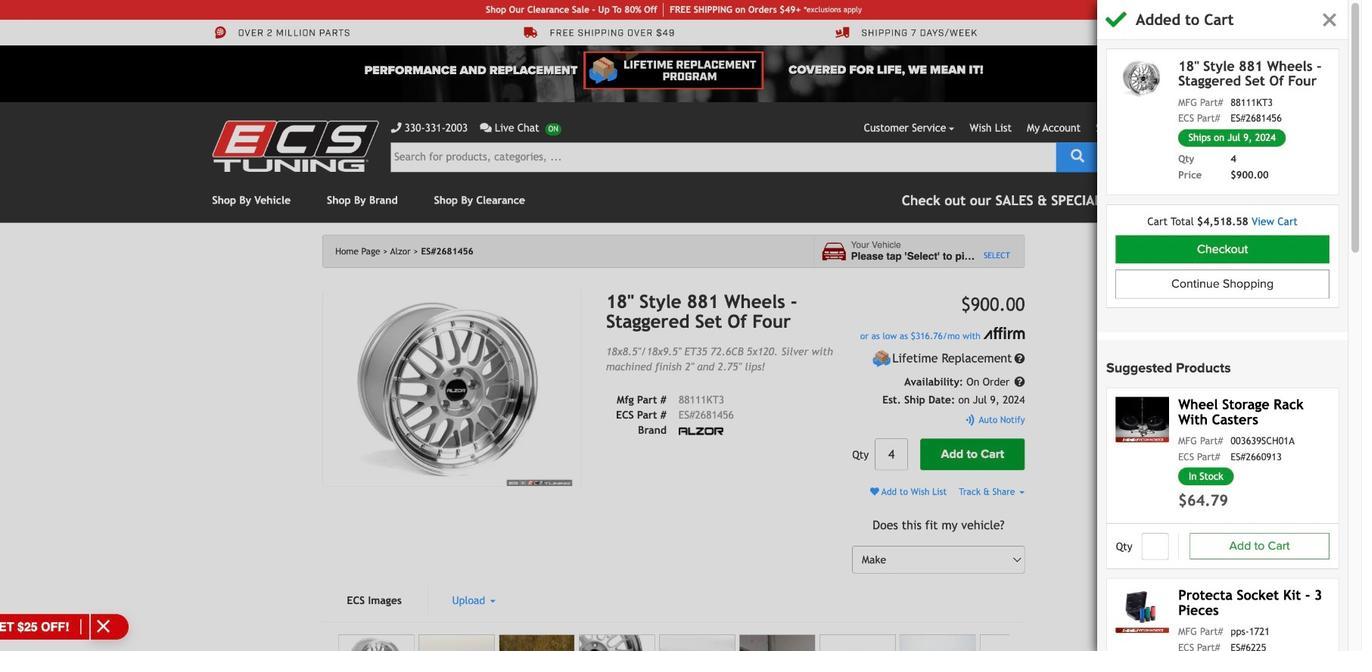 Task type: locate. For each thing, give the bounding box(es) containing it.
2 ecs tuning recommends this product. image from the top
[[1116, 628, 1170, 633]]

ecs tuning recommends this product. image
[[1116, 437, 1170, 442], [1116, 628, 1170, 633]]

this product is lifetime replacement eligible image
[[873, 349, 892, 368]]

dialog
[[0, 0, 1363, 651]]

alzor image
[[679, 427, 724, 435]]

protecta socket kit - 3 pieces image
[[1116, 588, 1170, 628]]

question circle image
[[1015, 353, 1025, 364], [1015, 376, 1025, 387]]

0 vertical spatial ecs tuning recommends this product. image
[[1116, 437, 1170, 442]]

or as low as $79.19/mo with  - affirm financing (opens in modal) element
[[853, 330, 1025, 343]]

None text field
[[875, 438, 909, 470]]

heart image
[[870, 487, 880, 496]]

18" style 881 wheels - staggered set of four image
[[1116, 58, 1170, 98]]

1 vertical spatial question circle image
[[1015, 376, 1025, 387]]

0 vertical spatial question circle image
[[1015, 353, 1025, 364]]

1 vertical spatial ecs tuning recommends this product. image
[[1116, 628, 1170, 633]]

lifetime replacement program banner image
[[584, 51, 764, 89]]

ecs tuning image
[[212, 121, 379, 172]]

None number field
[[1142, 533, 1169, 560]]

wheel storage rack with casters image
[[1116, 397, 1170, 437]]

1 question circle image from the top
[[1015, 353, 1025, 364]]

phone image
[[391, 123, 402, 133]]

1 ecs tuning recommends this product. image from the top
[[1116, 437, 1170, 442]]

es#2681456 - 88111kt3 - 18" style 881 wheels - staggered set of four - 18x8.5"/18x9.5" et35 72.6cb 5x120. silver with machined finish 2" and 2.75" lips! - alzor - bmw image
[[323, 292, 582, 487], [338, 635, 415, 651], [419, 635, 495, 651], [499, 635, 575, 651], [579, 635, 655, 651], [659, 635, 736, 651], [740, 635, 816, 651], [820, 635, 896, 651], [900, 635, 976, 651], [980, 635, 1057, 651]]



Task type: vqa. For each thing, say whether or not it's contained in the screenshot.
ECS Tuning recommends this product. image related to PROTECTA SOCKET KIT - 3 PIECES image
yes



Task type: describe. For each thing, give the bounding box(es) containing it.
comments image
[[480, 123, 492, 133]]

search image
[[1071, 150, 1085, 163]]

check image
[[1106, 9, 1127, 30]]

ecs tuning recommends this product. image for protecta socket kit - 3 pieces image
[[1116, 628, 1170, 633]]

2 question circle image from the top
[[1015, 376, 1025, 387]]

ecs tuning recommends this product. image for wheel storage rack with casters image
[[1116, 437, 1170, 442]]



